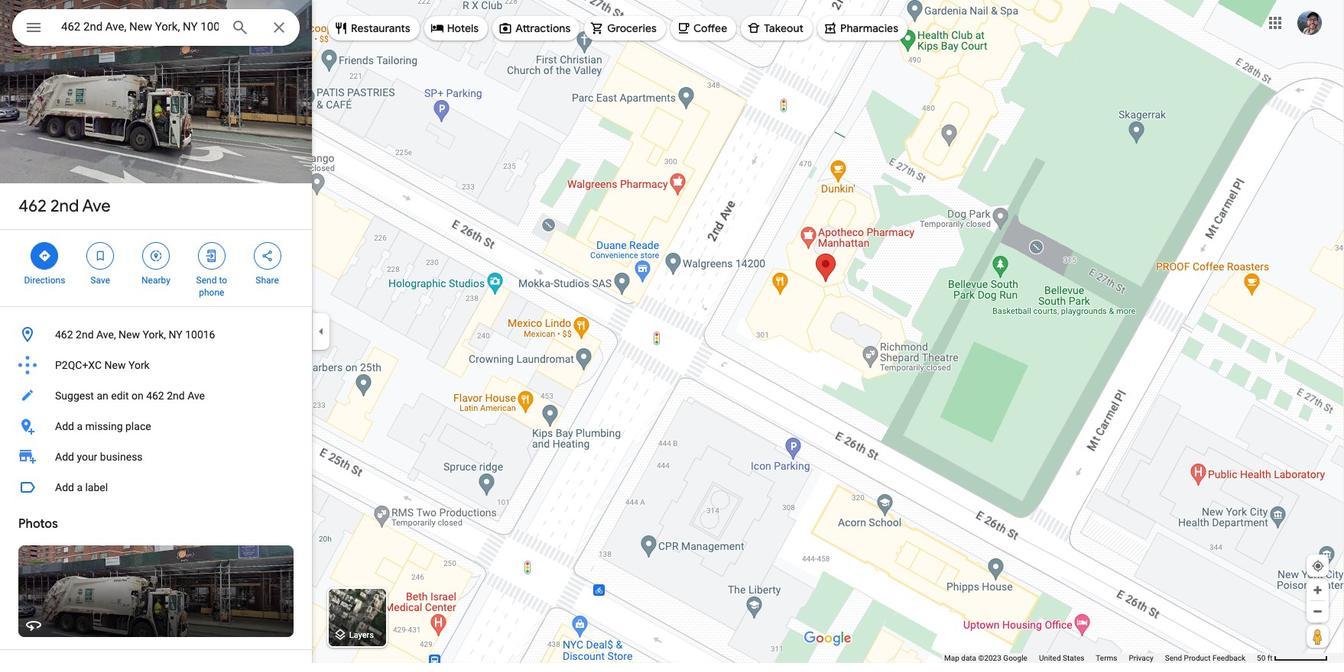 Task type: describe. For each thing, give the bounding box(es) containing it.
google maps element
[[0, 0, 1344, 664]]

hotels button
[[424, 10, 488, 47]]

product
[[1184, 654, 1211, 663]]

to
[[219, 275, 227, 286]]

50
[[1257, 654, 1266, 663]]

add a label
[[55, 482, 108, 494]]

 search field
[[12, 9, 300, 49]]

send product feedback
[[1165, 654, 1246, 663]]

terms button
[[1096, 654, 1117, 664]]

new inside p2qc+xc new york button
[[104, 359, 126, 372]]

restaurants button
[[328, 10, 420, 47]]

google account: cj baylor  
(christian.baylor@adept.ai) image
[[1298, 10, 1322, 35]]

a for missing
[[77, 421, 83, 433]]

actions for 462 2nd ave region
[[0, 230, 312, 307]]

groceries
[[607, 21, 657, 35]]

footer inside google maps element
[[944, 654, 1257, 664]]

share
[[256, 275, 279, 286]]

send for send to phone
[[196, 275, 217, 286]]

map
[[944, 654, 959, 663]]

on
[[131, 390, 143, 402]]


[[38, 248, 52, 265]]

united states button
[[1039, 654, 1084, 664]]

send product feedback button
[[1165, 654, 1246, 664]]

layers
[[349, 631, 374, 641]]

coffee
[[693, 21, 727, 35]]

462 2nd Ave, New York, NY 10016 field
[[12, 9, 300, 46]]

save
[[90, 275, 110, 286]]

2 horizontal spatial 462
[[146, 390, 164, 402]]

462 2nd ave, new york, ny 10016
[[55, 329, 215, 341]]

privacy
[[1129, 654, 1154, 663]]

your
[[77, 451, 97, 463]]

add your business link
[[0, 442, 312, 473]]

an
[[97, 390, 108, 402]]

 button
[[12, 9, 55, 49]]

0 horizontal spatial ave
[[82, 196, 111, 217]]

attractions
[[515, 21, 571, 35]]

©2023
[[978, 654, 1002, 663]]

map data ©2023 google
[[944, 654, 1028, 663]]


[[149, 248, 163, 265]]

462 2nd ave main content
[[0, 0, 312, 664]]

send to phone
[[196, 275, 227, 298]]


[[205, 248, 219, 265]]


[[260, 248, 274, 265]]

add your business
[[55, 451, 143, 463]]

ave inside button
[[187, 390, 205, 402]]

groceries button
[[584, 10, 666, 47]]



Task type: locate. For each thing, give the bounding box(es) containing it.
coffee button
[[670, 10, 736, 47]]

462 2nd ave
[[18, 196, 111, 217]]

1 add from the top
[[55, 421, 74, 433]]

add inside add a label button
[[55, 482, 74, 494]]

ave,
[[96, 329, 116, 341]]

2nd up add a missing place button on the bottom of page
[[167, 390, 185, 402]]

send left the product
[[1165, 654, 1182, 663]]

a left missing
[[77, 421, 83, 433]]

2 a from the top
[[77, 482, 83, 494]]

462 for 462 2nd ave, new york, ny 10016
[[55, 329, 73, 341]]

a for label
[[77, 482, 83, 494]]

1 horizontal spatial ave
[[187, 390, 205, 402]]

business
[[100, 451, 143, 463]]

send up phone
[[196, 275, 217, 286]]

2 vertical spatial 2nd
[[167, 390, 185, 402]]

takeout button
[[741, 10, 813, 47]]

pharmacies
[[840, 21, 898, 35]]

0 vertical spatial a
[[77, 421, 83, 433]]

york,
[[143, 329, 166, 341]]

50 ft
[[1257, 654, 1273, 663]]

new left york
[[104, 359, 126, 372]]

2nd
[[50, 196, 79, 217], [76, 329, 94, 341], [167, 390, 185, 402]]

ave
[[82, 196, 111, 217], [187, 390, 205, 402]]

suggest an edit on 462 2nd ave
[[55, 390, 205, 402]]

send
[[196, 275, 217, 286], [1165, 654, 1182, 663]]

zoom out image
[[1312, 606, 1324, 618]]

add left label
[[55, 482, 74, 494]]

462 up 
[[18, 196, 47, 217]]

3 add from the top
[[55, 482, 74, 494]]

missing
[[85, 421, 123, 433]]

10016
[[185, 329, 215, 341]]

footer
[[944, 654, 1257, 664]]

add down suggest
[[55, 421, 74, 433]]

send inside button
[[1165, 654, 1182, 663]]

new
[[119, 329, 140, 341], [104, 359, 126, 372]]

united
[[1039, 654, 1061, 663]]

hotels
[[447, 21, 479, 35]]

0 vertical spatial add
[[55, 421, 74, 433]]

directions
[[24, 275, 65, 286]]

0 vertical spatial send
[[196, 275, 217, 286]]

send for send product feedback
[[1165, 654, 1182, 663]]

send inside send to phone
[[196, 275, 217, 286]]

privacy button
[[1129, 654, 1154, 664]]

1 horizontal spatial send
[[1165, 654, 1182, 663]]

0 horizontal spatial 462
[[18, 196, 47, 217]]


[[24, 17, 43, 38]]

462 2nd ave, new york, ny 10016 button
[[0, 320, 312, 350]]

add for add a label
[[55, 482, 74, 494]]

462
[[18, 196, 47, 217], [55, 329, 73, 341], [146, 390, 164, 402]]

ave up ''
[[82, 196, 111, 217]]

0 vertical spatial 2nd
[[50, 196, 79, 217]]

1 vertical spatial send
[[1165, 654, 1182, 663]]

phone
[[199, 287, 224, 298]]

none field inside 462 2nd ave, new york, ny 10016 field
[[61, 18, 219, 36]]

add inside add your business link
[[55, 451, 74, 463]]

1 vertical spatial a
[[77, 482, 83, 494]]

0 vertical spatial new
[[119, 329, 140, 341]]

ny
[[169, 329, 182, 341]]

0 vertical spatial ave
[[82, 196, 111, 217]]

2nd left ave,
[[76, 329, 94, 341]]

nearby
[[141, 275, 170, 286]]

0 vertical spatial 462
[[18, 196, 47, 217]]

add a label button
[[0, 473, 312, 503]]

place
[[125, 421, 151, 433]]

2nd for ave,
[[76, 329, 94, 341]]

p2qc+xc new york button
[[0, 350, 312, 381]]

photos
[[18, 517, 58, 532]]

add for add a missing place
[[55, 421, 74, 433]]

takeout
[[764, 21, 804, 35]]

2 vertical spatial add
[[55, 482, 74, 494]]

1 vertical spatial 2nd
[[76, 329, 94, 341]]

add inside add a missing place button
[[55, 421, 74, 433]]

united states
[[1039, 654, 1084, 663]]

terms
[[1096, 654, 1117, 663]]

pharmacies button
[[817, 10, 908, 47]]

1 vertical spatial ave
[[187, 390, 205, 402]]

1 vertical spatial add
[[55, 451, 74, 463]]

462 right the on
[[146, 390, 164, 402]]

p2qc+xc new york
[[55, 359, 150, 372]]

add a missing place button
[[0, 411, 312, 442]]

new right ave,
[[119, 329, 140, 341]]

google
[[1003, 654, 1028, 663]]

states
[[1063, 654, 1084, 663]]

add left your
[[55, 451, 74, 463]]

ft
[[1268, 654, 1273, 663]]

suggest an edit on 462 2nd ave button
[[0, 381, 312, 411]]

0 horizontal spatial send
[[196, 275, 217, 286]]

show your location image
[[1311, 560, 1325, 573]]

2 add from the top
[[55, 451, 74, 463]]

feedback
[[1213, 654, 1246, 663]]

edit
[[111, 390, 129, 402]]

1 vertical spatial new
[[104, 359, 126, 372]]

add a missing place
[[55, 421, 151, 433]]

add for add your business
[[55, 451, 74, 463]]

data
[[961, 654, 976, 663]]

a left label
[[77, 482, 83, 494]]

2 vertical spatial 462
[[146, 390, 164, 402]]


[[93, 248, 107, 265]]

a
[[77, 421, 83, 433], [77, 482, 83, 494]]

462 for 462 2nd ave
[[18, 196, 47, 217]]

1 horizontal spatial 462
[[55, 329, 73, 341]]

attractions button
[[493, 10, 580, 47]]

zoom in image
[[1312, 585, 1324, 596]]

suggest
[[55, 390, 94, 402]]

p2qc+xc
[[55, 359, 102, 372]]

2nd for ave
[[50, 196, 79, 217]]

york
[[128, 359, 150, 372]]

footer containing map data ©2023 google
[[944, 654, 1257, 664]]

add
[[55, 421, 74, 433], [55, 451, 74, 463], [55, 482, 74, 494]]

2nd up 
[[50, 196, 79, 217]]

ave up add a missing place button on the bottom of page
[[187, 390, 205, 402]]

None field
[[61, 18, 219, 36]]

label
[[85, 482, 108, 494]]

collapse side panel image
[[313, 323, 330, 340]]

1 vertical spatial 462
[[55, 329, 73, 341]]

50 ft button
[[1257, 654, 1328, 663]]

new inside 462 2nd ave, new york, ny 10016 button
[[119, 329, 140, 341]]

1 a from the top
[[77, 421, 83, 433]]

462 up p2qc+xc
[[55, 329, 73, 341]]

restaurants
[[351, 21, 410, 35]]

show street view coverage image
[[1307, 625, 1329, 648]]



Task type: vqa. For each thing, say whether or not it's contained in the screenshot.


